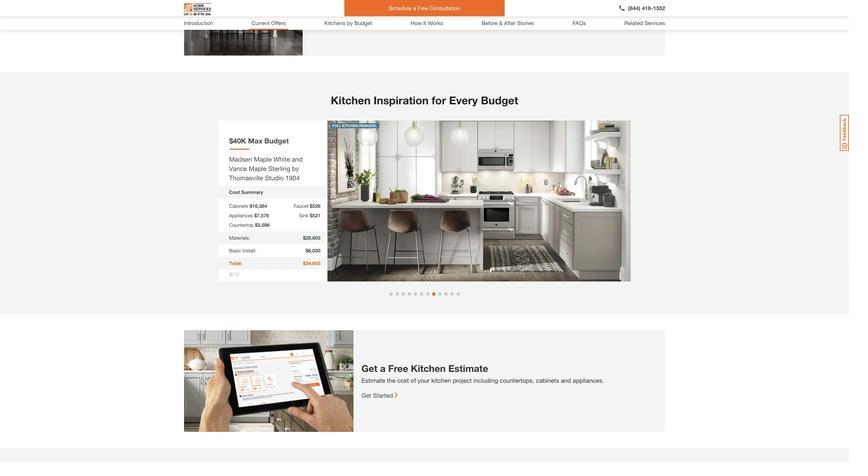 Task type: describe. For each thing, give the bounding box(es) containing it.
faqs
[[573, 20, 586, 26]]

free for consultation
[[418, 5, 428, 11]]

get started link
[[362, 392, 398, 399]]

get for get started
[[362, 392, 371, 399]]

kitchen
[[431, 377, 451, 384]]

and
[[561, 377, 571, 384]]

get a free kitchen estimate
[[362, 363, 488, 374]]

cabinets
[[536, 377, 559, 384]]

current
[[252, 20, 270, 26]]

(844)
[[628, 5, 641, 11]]

through
[[325, 0, 346, 8]]

now through 12/10.
[[311, 0, 365, 8]]

works
[[428, 20, 443, 26]]

before & after stories
[[482, 20, 534, 26]]

a shining modern kitchen featuring grey cabinets and classic decor; orange cabinet icon image
[[184, 0, 303, 56]]

more details link
[[311, 15, 345, 23]]

schedule a free consultation
[[389, 5, 460, 11]]

free for kitchen
[[388, 363, 408, 374]]

1 horizontal spatial estimate
[[448, 363, 488, 374]]

more details
[[311, 15, 345, 23]]

including
[[474, 377, 498, 384]]

services
[[645, 20, 665, 26]]

1352
[[653, 5, 665, 11]]

a for schedule
[[413, 5, 416, 11]]

after
[[504, 20, 516, 26]]

kitchens
[[325, 20, 346, 26]]

by
[[347, 20, 353, 26]]

consultation
[[430, 5, 460, 11]]

project
[[453, 377, 472, 384]]

schedule a free consultation button
[[344, 0, 505, 16]]

details
[[326, 15, 345, 23]]

0 horizontal spatial kitchen
[[331, 94, 371, 107]]

1 vertical spatial budget
[[481, 94, 518, 107]]

12/10.
[[348, 0, 365, 8]]

every
[[449, 94, 478, 107]]

how it works
[[411, 20, 443, 26]]



Task type: locate. For each thing, give the bounding box(es) containing it.
get for get a free kitchen estimate
[[362, 363, 378, 374]]

now
[[311, 0, 323, 8]]

estimate up project
[[448, 363, 488, 374]]

free up cost
[[388, 363, 408, 374]]

0 horizontal spatial budget
[[355, 20, 372, 26]]

a right 'schedule'
[[413, 5, 416, 11]]

1 get from the top
[[362, 363, 378, 374]]

1 vertical spatial estimate
[[362, 377, 385, 384]]

introduction
[[184, 20, 213, 26]]

get left started
[[362, 392, 371, 399]]

started
[[373, 392, 393, 399]]

countertops,
[[500, 377, 534, 384]]

kitchen inspiration for every budget
[[331, 94, 518, 107]]

1 vertical spatial kitchen
[[411, 363, 446, 374]]

feedback link image
[[840, 115, 849, 151]]

1 horizontal spatial budget
[[481, 94, 518, 107]]

how
[[411, 20, 422, 26]]

estimate up get started
[[362, 377, 385, 384]]

related
[[625, 20, 643, 26]]

0 vertical spatial estimate
[[448, 363, 488, 374]]

free up it
[[418, 5, 428, 11]]

for
[[432, 94, 446, 107]]

schedule
[[389, 5, 412, 11]]

do it for you logo image
[[184, 0, 211, 19]]

offers
[[271, 20, 286, 26]]

0 vertical spatial get
[[362, 363, 378, 374]]

0 vertical spatial budget
[[355, 20, 372, 26]]

get up get started
[[362, 363, 378, 374]]

418-
[[642, 5, 653, 11]]

(844) 418-1352 link
[[619, 4, 665, 12]]

appliances.
[[573, 377, 604, 384]]

get started
[[362, 392, 393, 399]]

get
[[362, 363, 378, 374], [362, 392, 371, 399]]

kitchen estimator banner images; orange kitchen icon image
[[184, 331, 353, 432]]

budget
[[355, 20, 372, 26], [481, 94, 518, 107]]

a
[[413, 5, 416, 11], [380, 363, 386, 374]]

free inside button
[[418, 5, 428, 11]]

related services
[[625, 20, 665, 26]]

inspiration
[[374, 94, 429, 107]]

of
[[411, 377, 416, 384]]

before
[[482, 20, 498, 26]]

(844) 418-1352
[[628, 5, 665, 11]]

estimate
[[448, 363, 488, 374], [362, 377, 385, 384]]

1 horizontal spatial a
[[413, 5, 416, 11]]

1 horizontal spatial kitchen
[[411, 363, 446, 374]]

kitchens by budget
[[325, 20, 372, 26]]

0 vertical spatial kitchen
[[331, 94, 371, 107]]

the
[[387, 377, 396, 384]]

a for get
[[380, 363, 386, 374]]

a inside button
[[413, 5, 416, 11]]

free
[[418, 5, 428, 11], [388, 363, 408, 374]]

estimate the cost of your kitchen project including countertops, cabinets and appliances.
[[362, 377, 604, 384]]

40k max budget gray desktop image
[[219, 121, 631, 282]]

0 horizontal spatial free
[[388, 363, 408, 374]]

0 vertical spatial a
[[413, 5, 416, 11]]

0 vertical spatial free
[[418, 5, 428, 11]]

1 vertical spatial free
[[388, 363, 408, 374]]

0 horizontal spatial a
[[380, 363, 386, 374]]

1 vertical spatial get
[[362, 392, 371, 399]]

2 get from the top
[[362, 392, 371, 399]]

your
[[418, 377, 430, 384]]

0 horizontal spatial estimate
[[362, 377, 385, 384]]

1 vertical spatial a
[[380, 363, 386, 374]]

stories
[[517, 20, 534, 26]]

a up started
[[380, 363, 386, 374]]

&
[[499, 20, 503, 26]]

kitchen
[[331, 94, 371, 107], [411, 363, 446, 374]]

1 horizontal spatial free
[[418, 5, 428, 11]]

current offers
[[252, 20, 286, 26]]

cost
[[397, 377, 409, 384]]

it
[[423, 20, 427, 26]]

more
[[311, 15, 325, 23]]



Task type: vqa. For each thing, say whether or not it's contained in the screenshot.
'and' inside the Milwaukee M18 18-Volt Lithium-Ion HIGH OUTPUT XC 8.0 Ah and 6.0 Ah Battery (2-Pack)
no



